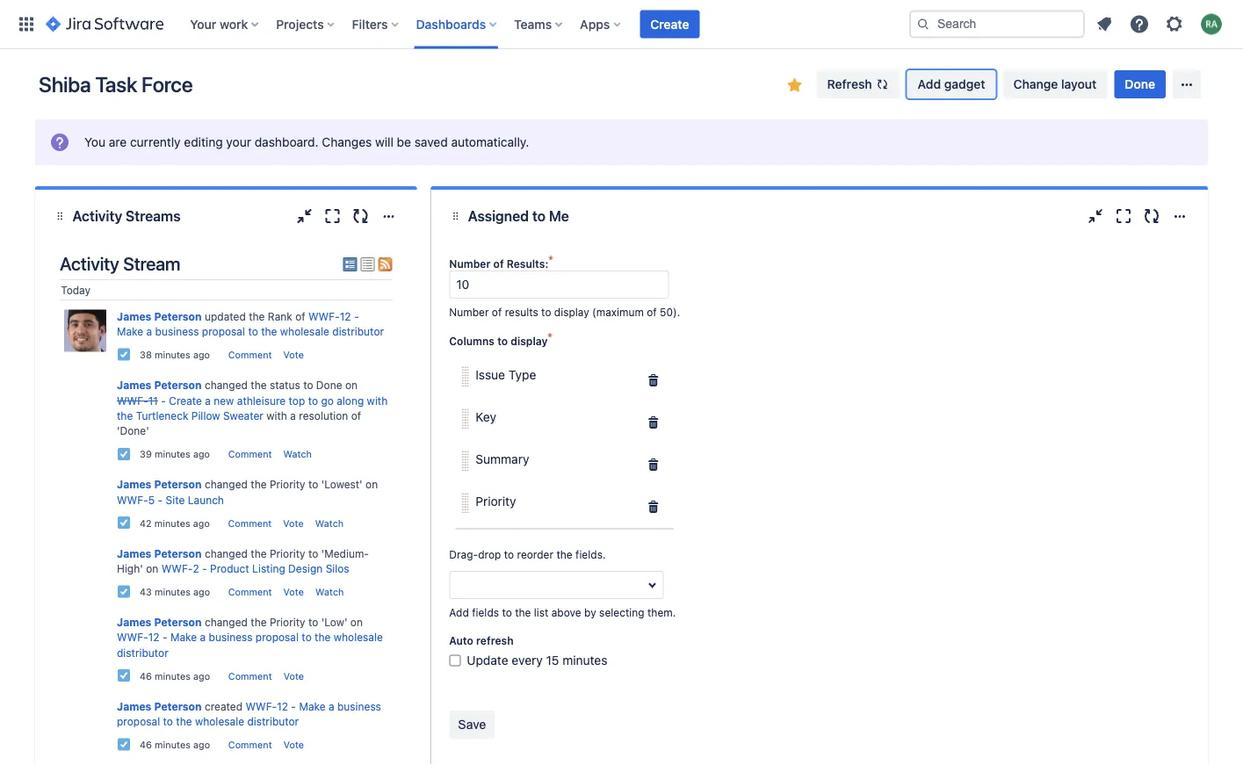 Task type: describe. For each thing, give the bounding box(es) containing it.
wholesale for james peterson updated the rank of
[[280, 326, 330, 338]]

priority down summary
[[476, 494, 516, 509]]

listing
[[252, 563, 285, 575]]

activity stream
[[60, 253, 180, 274]]

saved
[[415, 135, 448, 149]]

every
[[512, 654, 543, 668]]

38
[[140, 349, 152, 361]]

wwf- right created
[[246, 700, 277, 713]]

apps
[[580, 17, 610, 31]]

peterson for james peterson changed the priority to 'low' on wwf-12 - make a business proposal to the wholesale distributor
[[154, 616, 202, 629]]

product
[[210, 563, 249, 575]]

james peterson image
[[64, 310, 106, 352]]

peterson for james peterson
[[154, 547, 202, 560]]

task image for 38 minutes ago
[[117, 348, 131, 362]]

46 minutes ago for changed the priority to 'low' on
[[140, 671, 210, 682]]

create inside button
[[651, 17, 690, 31]]

be
[[397, 135, 411, 149]]

to left "me"
[[532, 208, 546, 225]]

teams button
[[509, 10, 570, 38]]

peterson for james peterson created
[[154, 700, 202, 713]]

issue
[[476, 368, 505, 382]]

number of results to display (maximum of 50).
[[449, 306, 681, 318]]

reorder
[[517, 549, 554, 561]]

auto
[[449, 635, 474, 647]]

12 inside james peterson changed the priority to 'low' on wwf-12 - make a business proposal to the wholesale distributor
[[148, 632, 160, 644]]

a down 'low'
[[329, 700, 335, 713]]

more dashboard actions image
[[1177, 74, 1198, 95]]

number for number of results to display (maximum of 50).
[[449, 306, 489, 318]]

add for add fields to the list above by selecting them.
[[449, 607, 469, 619]]

changed the priority to 'medium- high' on
[[117, 547, 369, 575]]

to right fields
[[502, 607, 512, 619]]

your work
[[190, 17, 248, 31]]

to down james peterson updated the rank of at the top left of page
[[248, 326, 258, 338]]

comment for changed the priority to 'low' on
[[228, 671, 272, 682]]

refresh button
[[817, 70, 901, 98]]

priority inside changed the priority to 'medium- high' on
[[270, 547, 306, 560]]

star shiba task force image
[[785, 75, 806, 96]]

wwf-5 - site launch link
[[117, 494, 224, 506]]

launch
[[188, 494, 224, 506]]

vote for changed the priority to 'low' on
[[284, 671, 304, 682]]

'low'
[[321, 616, 348, 629]]

your
[[190, 17, 217, 31]]

wwf-11
[[117, 394, 158, 407]]

turtleneck
[[136, 410, 188, 422]]

james peterson changed the status to done on
[[117, 379, 358, 391]]

status
[[270, 379, 300, 391]]

changed for 'lowest'
[[205, 479, 248, 491]]

shiba task force
[[39, 72, 193, 97]]

stream
[[123, 253, 180, 274]]

key
[[476, 410, 497, 425]]

the down james peterson created
[[176, 716, 192, 728]]

wwf-2 - product listing design silos
[[161, 563, 350, 575]]

create button
[[640, 10, 700, 38]]

(maximum
[[593, 306, 644, 318]]

selecting
[[600, 607, 645, 619]]

apps button
[[575, 10, 628, 38]]

ago down james peterson updated the rank of at the top left of page
[[193, 349, 210, 361]]

wwf- up 'done'
[[117, 394, 148, 407]]

wwf-12 - make a business proposal to the wholesale distributor link for created
[[117, 700, 381, 728]]

a up 38
[[146, 326, 152, 338]]

the left 'list'
[[515, 607, 531, 619]]

of left results on the top of page
[[492, 306, 502, 318]]

vote for created
[[284, 740, 304, 751]]

- right created
[[291, 700, 296, 713]]

settings image
[[1165, 14, 1186, 35]]

you
[[84, 135, 105, 149]]

15
[[546, 654, 559, 668]]

columns to display
[[449, 335, 548, 347]]

james peterson link for created
[[117, 700, 202, 713]]

46 for james peterson changed the priority to 'low' on wwf-12 - make a business proposal to the wholesale distributor
[[140, 671, 152, 682]]

assigned to me
[[468, 208, 569, 225]]

refresh
[[476, 635, 514, 647]]

- inside james peterson changed the priority to 'lowest' on wwf-5 - site launch
[[158, 494, 163, 506]]

james for james peterson changed the priority to 'lowest' on wwf-5 - site launch
[[117, 479, 152, 491]]

wwf-12 - make a business proposal to the wholesale distributor link for updated
[[117, 310, 384, 338]]

make for james peterson updated the rank of
[[117, 326, 143, 338]]

to down design
[[302, 632, 312, 644]]

change layout
[[1014, 77, 1097, 91]]

'lowest'
[[321, 479, 363, 491]]

- right rank
[[354, 310, 359, 323]]

add fields to the list above by selecting them.
[[449, 607, 676, 619]]

peterson for james peterson updated the rank of
[[154, 310, 202, 323]]

columns
[[449, 335, 495, 347]]

the inside james peterson changed the priority to 'lowest' on wwf-5 - site launch
[[251, 479, 267, 491]]

Auto refresh checkbox
[[449, 652, 461, 670]]

1 comment link from the top
[[228, 349, 272, 361]]

the down wwf-2 - product listing design silos link
[[251, 616, 267, 629]]

43 minutes ago
[[140, 587, 210, 598]]

on for james peterson changed the status to done on
[[345, 379, 358, 391]]

with inside the with a resolution of 'done'
[[267, 410, 287, 422]]

wholesale inside james peterson changed the priority to 'low' on wwf-12 - make a business proposal to the wholesale distributor
[[334, 632, 383, 644]]

type
[[509, 368, 536, 382]]

0 vertical spatial watch
[[283, 449, 312, 460]]

ago for changed the priority to 'medium- high' on
[[193, 587, 210, 598]]

add gadget button
[[908, 70, 996, 98]]

task image for james peterson created
[[117, 738, 131, 752]]

your work button
[[185, 10, 266, 38]]

minutes right 15
[[563, 654, 608, 668]]

to inside - create a new athleisure top to go along with the turtleneck pillow sweater
[[308, 394, 318, 407]]

comment link for changed the priority to 'low' on
[[228, 671, 272, 682]]

1 vote link from the top
[[283, 349, 304, 361]]

distributor for james peterson created
[[247, 716, 299, 728]]

update
[[467, 654, 509, 668]]

- inside james peterson changed the priority to 'low' on wwf-12 - make a business proposal to the wholesale distributor
[[163, 632, 168, 644]]

wwf-2 - product listing design silos link
[[161, 563, 350, 575]]

vote for changed the priority to 'lowest' on
[[283, 518, 304, 529]]

wwf-12 - make a business proposal to the wholesale distributor for updated
[[117, 310, 384, 338]]

james peterson
[[117, 547, 202, 560]]

more actions for activity streams gadget image
[[378, 206, 399, 227]]

comment link for created
[[228, 740, 272, 751]]

dashboards
[[416, 17, 486, 31]]

minutes for changed the priority to 'low' on
[[155, 671, 191, 682]]

the inside changed the priority to 'medium- high' on
[[251, 547, 267, 560]]

business for created
[[337, 700, 381, 713]]

to right results on the top of page
[[542, 306, 552, 318]]

vote link for created
[[284, 740, 304, 751]]

dashboard.
[[255, 135, 319, 149]]

add gadget
[[918, 77, 986, 91]]

a inside james peterson changed the priority to 'low' on wwf-12 - make a business proposal to the wholesale distributor
[[200, 632, 206, 644]]

vote link for changed the priority to 'lowest' on
[[283, 518, 304, 529]]

task
[[95, 72, 137, 97]]

wwf- inside james peterson changed the priority to 'lowest' on wwf-5 - site launch
[[117, 494, 148, 506]]

to up top
[[303, 379, 313, 391]]

of inside the with a resolution of 'done'
[[351, 410, 361, 422]]

will
[[375, 135, 394, 149]]

of left 50).
[[647, 306, 657, 318]]

your
[[226, 135, 251, 149]]

james peterson link for changed the status to done on
[[117, 379, 202, 391]]

priority inside james peterson changed the priority to 'lowest' on wwf-5 - site launch
[[270, 479, 306, 491]]

you are currently editing your dashboard. changes will be saved automatically.
[[84, 135, 529, 149]]

above
[[552, 607, 582, 619]]

of left results:
[[494, 258, 504, 270]]

by
[[585, 607, 597, 619]]

dashboards button
[[411, 10, 504, 38]]

wwf-12 - make a business proposal to the wholesale distributor for created
[[117, 700, 381, 728]]

projects
[[276, 17, 324, 31]]

list
[[534, 607, 549, 619]]

minutes for created
[[155, 740, 191, 751]]

changes
[[322, 135, 372, 149]]

42
[[140, 518, 152, 529]]

the inside - create a new athleisure top to go along with the turtleneck pillow sweater
[[117, 410, 133, 422]]

rank
[[268, 310, 293, 323]]

1 vertical spatial done
[[316, 379, 342, 391]]

minimize assigned to me image
[[1086, 206, 1107, 227]]

watch for wwf-2 - product listing design silos
[[315, 587, 344, 598]]

filters button
[[347, 10, 406, 38]]

1 vote from the top
[[283, 349, 304, 361]]

resolution
[[299, 410, 348, 422]]

james peterson changed the priority to 'lowest' on wwf-5 - site launch
[[117, 479, 378, 506]]

james for james peterson created
[[117, 700, 152, 713]]

'done'
[[117, 425, 149, 437]]

46 minutes ago for created
[[140, 740, 210, 751]]

to right drop
[[504, 549, 514, 561]]

'medium-
[[321, 547, 369, 560]]

james for james peterson updated the rank of
[[117, 310, 152, 323]]

athleisure
[[237, 394, 286, 407]]

comment for changed the priority to 'lowest' on
[[228, 518, 272, 529]]

updated
[[205, 310, 246, 323]]

comment link for changed the priority to 'lowest' on
[[228, 518, 272, 529]]

proposal for created
[[117, 716, 160, 728]]

the down rank
[[261, 326, 277, 338]]

vote link for changed the priority to 'medium- high' on
[[283, 587, 304, 598]]



Task type: locate. For each thing, give the bounding box(es) containing it.
priority up design
[[270, 547, 306, 560]]

1 horizontal spatial with
[[367, 394, 388, 407]]

wwf- down james peterson
[[161, 563, 193, 575]]

comment link up james peterson changed the status to done on
[[228, 349, 272, 361]]

minutes for changed the priority to 'medium- high' on
[[155, 587, 191, 598]]

distributor up along
[[333, 326, 384, 338]]

comment up james peterson changed the status to done on
[[228, 349, 272, 361]]

wwf-12 - make a business proposal to the wholesale distributor up james peterson changed the status to done on
[[117, 310, 384, 338]]

1 horizontal spatial done
[[1125, 77, 1156, 91]]

of down along
[[351, 410, 361, 422]]

silos
[[326, 563, 350, 575]]

shiba
[[39, 72, 91, 97]]

issue type
[[476, 368, 536, 382]]

1 vertical spatial 12
[[148, 632, 160, 644]]

1 vertical spatial activity
[[60, 253, 119, 274]]

2 horizontal spatial wholesale
[[334, 632, 383, 644]]

46 minutes ago down james peterson created
[[140, 740, 210, 751]]

peterson down "43 minutes ago"
[[154, 616, 202, 629]]

ago down pillow on the left bottom
[[193, 449, 210, 460]]

ago down 2
[[193, 587, 210, 598]]

to down james peterson created
[[163, 716, 173, 728]]

peterson up site
[[154, 479, 202, 491]]

the left rank
[[249, 310, 265, 323]]

2 vertical spatial distributor
[[247, 716, 299, 728]]

james for james peterson changed the status to done on
[[117, 379, 152, 391]]

4 james from the top
[[117, 547, 152, 560]]

peterson up 11
[[154, 379, 202, 391]]

changed inside james peterson changed the priority to 'low' on wwf-12 - make a business proposal to the wholesale distributor
[[205, 616, 248, 629]]

task image
[[117, 447, 131, 461], [117, 516, 131, 530], [117, 669, 131, 683], [117, 738, 131, 752]]

drag-
[[449, 549, 478, 561]]

2 vertical spatial watch
[[315, 587, 344, 598]]

on inside james peterson changed the priority to 'low' on wwf-12 - make a business proposal to the wholesale distributor
[[351, 616, 363, 629]]

drop
[[478, 549, 501, 561]]

12 right rank
[[340, 310, 351, 323]]

james peterson link up high'
[[117, 547, 202, 560]]

5 vote from the top
[[284, 740, 304, 751]]

minutes right 39
[[155, 449, 191, 460]]

1 james from the top
[[117, 310, 152, 323]]

0 vertical spatial with
[[367, 394, 388, 407]]

watch link for wwf-5 - site launch
[[315, 518, 344, 529]]

james peterson link for changed the priority to 'lowest' on
[[117, 479, 202, 491]]

james peterson link for changed the priority to 'medium- high' on
[[117, 547, 202, 560]]

4 changed from the top
[[205, 616, 248, 629]]

gadget
[[945, 77, 986, 91]]

1 wwf-12 - make a business proposal to the wholesale distributor link from the top
[[117, 310, 384, 338]]

wwf-12 - make a business proposal to the wholesale distributor link up created
[[117, 632, 383, 659]]

0 vertical spatial add
[[918, 77, 942, 91]]

0 vertical spatial wholesale
[[280, 326, 330, 338]]

1 task image from the top
[[117, 447, 131, 461]]

task image left 38
[[117, 348, 131, 362]]

3 changed from the top
[[205, 547, 248, 560]]

notifications image
[[1094, 14, 1115, 35]]

force
[[142, 72, 193, 97]]

distributor for james peterson updated the rank of
[[333, 326, 384, 338]]

0 vertical spatial make
[[117, 326, 143, 338]]

number up columns
[[449, 306, 489, 318]]

banner
[[0, 0, 1244, 49]]

task image for james peterson changed the priority to 'low' on wwf-12 - make a business proposal to the wholesale distributor
[[117, 669, 131, 683]]

12
[[340, 310, 351, 323], [148, 632, 160, 644], [277, 700, 288, 713]]

the down 'low'
[[315, 632, 331, 644]]

wwf-12 - make a business proposal to the wholesale distributor link for changed
[[117, 632, 383, 659]]

2 comment from the top
[[228, 449, 272, 460]]

comment down the with a resolution of 'done'
[[228, 449, 272, 460]]

change
[[1014, 77, 1059, 91]]

wwf-12 - make a business proposal to the wholesale distributor link down james peterson changed the priority to 'low' on wwf-12 - make a business proposal to the wholesale distributor
[[117, 700, 381, 728]]

editing
[[184, 135, 223, 149]]

number
[[449, 258, 491, 270], [449, 306, 489, 318]]

1 horizontal spatial display
[[555, 306, 590, 318]]

wholesale down created
[[195, 716, 244, 728]]

2 vertical spatial watch link
[[315, 587, 344, 598]]

comment link for changed the priority to 'medium- high' on
[[228, 587, 272, 598]]

2 changed from the top
[[205, 479, 248, 491]]

0 vertical spatial number
[[449, 258, 491, 270]]

to inside james peterson changed the priority to 'lowest' on wwf-5 - site launch
[[308, 479, 318, 491]]

1 46 from the top
[[140, 671, 152, 682]]

streams
[[126, 208, 181, 225]]

watch link down silos
[[315, 587, 344, 598]]

0 horizontal spatial make
[[117, 326, 143, 338]]

assigned
[[468, 208, 529, 225]]

0 horizontal spatial business
[[155, 326, 199, 338]]

0 horizontal spatial add
[[449, 607, 469, 619]]

proposal inside james peterson changed the priority to 'low' on wwf-12 - make a business proposal to the wholesale distributor
[[256, 632, 299, 644]]

5 peterson from the top
[[154, 616, 202, 629]]

1 comment from the top
[[228, 349, 272, 361]]

2 vertical spatial wholesale
[[195, 716, 244, 728]]

display down results on the top of page
[[511, 335, 548, 347]]

high'
[[117, 563, 143, 575]]

3 vote from the top
[[283, 587, 304, 598]]

0 vertical spatial 12
[[340, 310, 351, 323]]

3 comment from the top
[[228, 518, 272, 529]]

0 vertical spatial display
[[555, 306, 590, 318]]

changed up launch
[[205, 479, 248, 491]]

6 comment from the top
[[228, 740, 272, 751]]

1 horizontal spatial distributor
[[247, 716, 299, 728]]

currently
[[130, 135, 181, 149]]

peterson
[[154, 310, 202, 323], [154, 379, 202, 391], [154, 479, 202, 491], [154, 547, 202, 560], [154, 616, 202, 629], [154, 700, 202, 713]]

to inside changed the priority to 'medium- high' on
[[308, 547, 318, 560]]

42 minutes ago
[[140, 518, 210, 529]]

0 horizontal spatial proposal
[[117, 716, 160, 728]]

watch for wwf-5 - site launch
[[315, 518, 344, 529]]

2 horizontal spatial proposal
[[256, 632, 299, 644]]

jira software image
[[46, 14, 164, 35], [46, 14, 164, 35]]

1 vertical spatial wwf-12 - make a business proposal to the wholesale distributor link
[[117, 632, 383, 659]]

james peterson link up 11
[[117, 379, 202, 391]]

on for james peterson changed the priority to 'lowest' on wwf-5 - site launch
[[366, 479, 378, 491]]

1 number from the top
[[449, 258, 491, 270]]

vote for changed the priority to 'medium- high' on
[[283, 587, 304, 598]]

5 comment from the top
[[228, 671, 272, 682]]

0 vertical spatial task image
[[117, 348, 131, 362]]

comment link down the with a resolution of 'done'
[[228, 449, 272, 460]]

1 peterson from the top
[[154, 310, 202, 323]]

minutes for changed the priority to 'lowest' on
[[154, 518, 190, 529]]

50).
[[660, 306, 681, 318]]

new
[[214, 394, 234, 407]]

None submit
[[449, 711, 495, 739]]

wwf-
[[309, 310, 340, 323], [117, 394, 148, 407], [117, 494, 148, 506], [161, 563, 193, 575], [117, 632, 148, 644], [246, 700, 277, 713]]

4 comment link from the top
[[228, 587, 272, 598]]

ago up james peterson created
[[193, 671, 210, 682]]

display left (maximum
[[555, 306, 590, 318]]

make inside james peterson changed the priority to 'low' on wwf-12 - make a business proposal to the wholesale distributor
[[171, 632, 197, 644]]

2 vertical spatial wwf-12 - make a business proposal to the wholesale distributor link
[[117, 700, 381, 728]]

make down 'low'
[[299, 700, 326, 713]]

minutes down wwf-5 - site launch link
[[154, 518, 190, 529]]

refresh image
[[876, 77, 890, 91]]

refresh activity streams image
[[350, 206, 371, 227]]

None text field
[[449, 271, 669, 299], [449, 571, 664, 599], [449, 271, 669, 299], [449, 571, 664, 599]]

automatically.
[[451, 135, 529, 149]]

watch link for wwf-2 - product listing design silos
[[315, 587, 344, 598]]

comment down created
[[228, 740, 272, 751]]

along
[[337, 394, 364, 407]]

1 vertical spatial create
[[169, 394, 202, 407]]

make up 38
[[117, 326, 143, 338]]

1 wwf-12 - make a business proposal to the wholesale distributor from the top
[[117, 310, 384, 338]]

add inside button
[[918, 77, 942, 91]]

add
[[918, 77, 942, 91], [449, 607, 469, 619]]

james peterson link up 5
[[117, 479, 202, 491]]

pillow
[[191, 410, 220, 422]]

done left more dashboard actions "icon"
[[1125, 77, 1156, 91]]

a down top
[[290, 410, 296, 422]]

proposal for updated the rank of
[[202, 326, 245, 338]]

number for number of results:
[[449, 258, 491, 270]]

go
[[321, 394, 334, 407]]

0 horizontal spatial with
[[267, 410, 287, 422]]

james
[[117, 310, 152, 323], [117, 379, 152, 391], [117, 479, 152, 491], [117, 547, 152, 560], [117, 616, 152, 629], [117, 700, 152, 713]]

1 vertical spatial number
[[449, 306, 489, 318]]

38 minutes ago
[[140, 349, 210, 361]]

comment for created
[[228, 740, 272, 751]]

1 vertical spatial make
[[171, 632, 197, 644]]

appswitcher icon image
[[16, 14, 37, 35]]

5 comment link from the top
[[228, 671, 272, 682]]

2 46 from the top
[[140, 740, 152, 751]]

refresh assigned to me image
[[1142, 206, 1163, 227]]

4 comment from the top
[[228, 587, 272, 598]]

0 vertical spatial 46 minutes ago
[[140, 671, 210, 682]]

2 vote from the top
[[283, 518, 304, 529]]

2 james peterson link from the top
[[117, 379, 202, 391]]

a up pillow on the left bottom
[[205, 394, 211, 407]]

a
[[146, 326, 152, 338], [205, 394, 211, 407], [290, 410, 296, 422], [200, 632, 206, 644], [329, 700, 335, 713]]

wholesale down 'low'
[[334, 632, 383, 644]]

on inside changed the priority to 'medium- high' on
[[146, 563, 158, 575]]

3 wwf-12 - make a business proposal to the wholesale distributor link from the top
[[117, 700, 381, 728]]

task image left 42
[[117, 516, 131, 530]]

make for james peterson created
[[299, 700, 326, 713]]

2 vote link from the top
[[283, 518, 304, 529]]

2 james from the top
[[117, 379, 152, 391]]

more actions for assigned to me gadget image
[[1170, 206, 1191, 227]]

activity for activity stream
[[60, 253, 119, 274]]

create
[[651, 17, 690, 31], [169, 394, 202, 407]]

2 vertical spatial business
[[337, 700, 381, 713]]

comment link down wwf-2 - product listing design silos link
[[228, 587, 272, 598]]

activity up "activity stream"
[[73, 208, 122, 225]]

refresh
[[828, 77, 873, 91]]

on down james peterson
[[146, 563, 158, 575]]

task image left 43
[[117, 585, 131, 599]]

5
[[148, 494, 155, 506]]

0 vertical spatial watch link
[[283, 449, 312, 460]]

with right along
[[367, 394, 388, 407]]

1 vertical spatial wwf-12 - make a business proposal to the wholesale distributor
[[117, 700, 381, 728]]

46 down james peterson created
[[140, 740, 152, 751]]

on right 'lowest'
[[366, 479, 378, 491]]

primary element
[[11, 0, 910, 49]]

business inside james peterson changed the priority to 'low' on wwf-12 - make a business proposal to the wholesale distributor
[[209, 632, 253, 644]]

priority
[[270, 479, 306, 491], [476, 494, 516, 509], [270, 547, 306, 560], [270, 616, 306, 629]]

2 horizontal spatial business
[[337, 700, 381, 713]]

proposal
[[202, 326, 245, 338], [256, 632, 299, 644], [117, 716, 160, 728]]

with inside - create a new athleisure top to go along with the turtleneck pillow sweater
[[367, 394, 388, 407]]

with down athleisure
[[267, 410, 287, 422]]

1 vertical spatial watch
[[315, 518, 344, 529]]

12 down 43
[[148, 632, 160, 644]]

are
[[109, 135, 127, 149]]

2 vertical spatial proposal
[[117, 716, 160, 728]]

2 wwf-12 - make a business proposal to the wholesale distributor from the top
[[117, 700, 381, 728]]

to up design
[[308, 547, 318, 560]]

1 horizontal spatial 12
[[277, 700, 288, 713]]

0 vertical spatial wwf-12 - make a business proposal to the wholesale distributor link
[[117, 310, 384, 338]]

with a resolution of 'done'
[[117, 410, 361, 437]]

site
[[166, 494, 185, 506]]

task image for james peterson changed the priority to 'lowest' on wwf-5 - site launch
[[117, 516, 131, 530]]

- right 2
[[202, 563, 207, 575]]

james for james peterson changed the priority to 'low' on wwf-12 - make a business proposal to the wholesale distributor
[[117, 616, 152, 629]]

minutes for changed the status to done on
[[155, 449, 191, 460]]

2 wwf-12 - make a business proposal to the wholesale distributor link from the top
[[117, 632, 383, 659]]

3 vote link from the top
[[283, 587, 304, 598]]

4 james peterson link from the top
[[117, 547, 202, 560]]

peterson for james peterson changed the priority to 'lowest' on wwf-5 - site launch
[[154, 479, 202, 491]]

3 james from the top
[[117, 479, 152, 491]]

results
[[505, 306, 539, 318]]

peterson for james peterson changed the status to done on
[[154, 379, 202, 391]]

1 vertical spatial 46
[[140, 740, 152, 751]]

changed up product
[[205, 547, 248, 560]]

1 vertical spatial 46 minutes ago
[[140, 740, 210, 751]]

distributor down james peterson changed the priority to 'low' on wwf-12 - make a business proposal to the wholesale distributor
[[247, 716, 299, 728]]

6 peterson from the top
[[154, 700, 202, 713]]

search image
[[917, 17, 931, 31]]

minutes down james peterson created
[[155, 740, 191, 751]]

2 task image from the top
[[117, 585, 131, 599]]

2 horizontal spatial 12
[[340, 310, 351, 323]]

6 james peterson link from the top
[[117, 700, 202, 713]]

of right rank
[[295, 310, 306, 323]]

watch link down 'resolution'
[[283, 449, 312, 460]]

watch link up 'medium-
[[315, 518, 344, 529]]

business for updated the rank of
[[155, 326, 199, 338]]

46 minutes ago up james peterson created
[[140, 671, 210, 682]]

on right 'low'
[[351, 616, 363, 629]]

0 vertical spatial wwf-12 - make a business proposal to the wholesale distributor
[[117, 310, 384, 338]]

james peterson updated the rank of
[[117, 310, 309, 323]]

maximize assigned to me image
[[1114, 206, 1135, 227]]

fields.
[[576, 549, 606, 561]]

peterson inside james peterson changed the priority to 'lowest' on wwf-5 - site launch
[[154, 479, 202, 491]]

5 vote link from the top
[[284, 740, 304, 751]]

priority inside james peterson changed the priority to 'low' on wwf-12 - make a business proposal to the wholesale distributor
[[270, 616, 306, 629]]

2 peterson from the top
[[154, 379, 202, 391]]

sweater
[[223, 410, 264, 422]]

create inside - create a new athleisure top to go along with the turtleneck pillow sweater
[[169, 394, 202, 407]]

to right columns
[[498, 335, 508, 347]]

ago for changed the status to done on
[[193, 449, 210, 460]]

6 james from the top
[[117, 700, 152, 713]]

0 vertical spatial business
[[155, 326, 199, 338]]

0 vertical spatial create
[[651, 17, 690, 31]]

46 up james peterson created
[[140, 671, 152, 682]]

changed inside james peterson changed the priority to 'lowest' on wwf-5 - site launch
[[205, 479, 248, 491]]

1 james peterson link from the top
[[117, 310, 202, 323]]

4 vote from the top
[[284, 671, 304, 682]]

banner containing your work
[[0, 0, 1244, 49]]

make
[[117, 326, 143, 338], [171, 632, 197, 644], [299, 700, 326, 713]]

james peterson link
[[117, 310, 202, 323], [117, 379, 202, 391], [117, 479, 202, 491], [117, 547, 202, 560], [117, 616, 202, 629], [117, 700, 202, 713]]

james inside james peterson changed the priority to 'low' on wwf-12 - make a business proposal to the wholesale distributor
[[117, 616, 152, 629]]

number of results:
[[449, 258, 549, 270]]

changed up new
[[205, 379, 248, 391]]

peterson inside james peterson changed the priority to 'low' on wwf-12 - make a business proposal to the wholesale distributor
[[154, 616, 202, 629]]

1 task image from the top
[[117, 348, 131, 362]]

5 james from the top
[[117, 616, 152, 629]]

the
[[249, 310, 265, 323], [261, 326, 277, 338], [251, 379, 267, 391], [117, 410, 133, 422], [251, 479, 267, 491], [251, 547, 267, 560], [557, 549, 573, 561], [515, 607, 531, 619], [251, 616, 267, 629], [315, 632, 331, 644], [176, 716, 192, 728]]

auto refresh
[[449, 635, 514, 647]]

display
[[555, 306, 590, 318], [511, 335, 548, 347]]

to left 'low'
[[308, 616, 318, 629]]

the up athleisure
[[251, 379, 267, 391]]

wwf- right rank
[[309, 310, 340, 323]]

ago for changed the priority to 'lowest' on
[[193, 518, 210, 529]]

on
[[345, 379, 358, 391], [366, 479, 378, 491], [146, 563, 158, 575], [351, 616, 363, 629]]

1 46 minutes ago from the top
[[140, 671, 210, 682]]

peterson up 2
[[154, 547, 202, 560]]

proposal down listing
[[256, 632, 299, 644]]

james peterson link for changed the priority to 'low' on
[[117, 616, 202, 629]]

to
[[532, 208, 546, 225], [542, 306, 552, 318], [248, 326, 258, 338], [498, 335, 508, 347], [303, 379, 313, 391], [308, 394, 318, 407], [308, 479, 318, 491], [308, 547, 318, 560], [504, 549, 514, 561], [502, 607, 512, 619], [308, 616, 318, 629], [302, 632, 312, 644], [163, 716, 173, 728]]

layout
[[1062, 77, 1097, 91]]

1 vertical spatial distributor
[[117, 647, 169, 659]]

5 james peterson link from the top
[[117, 616, 202, 629]]

wwf-12 - make a business proposal to the wholesale distributor link
[[117, 310, 384, 338], [117, 632, 383, 659], [117, 700, 381, 728]]

activity
[[73, 208, 122, 225], [60, 253, 119, 274]]

vote
[[283, 349, 304, 361], [283, 518, 304, 529], [283, 587, 304, 598], [284, 671, 304, 682], [284, 740, 304, 751]]

1 horizontal spatial proposal
[[202, 326, 245, 338]]

4 task image from the top
[[117, 738, 131, 752]]

2 46 minutes ago from the top
[[140, 740, 210, 751]]

update every 15 minutes
[[467, 654, 608, 668]]

james inside james peterson changed the priority to 'lowest' on wwf-5 - site launch
[[117, 479, 152, 491]]

today
[[61, 284, 91, 296]]

peterson left created
[[154, 700, 202, 713]]

wwf-12 - make a business proposal to the wholesale distributor link up james peterson changed the status to done on
[[117, 310, 384, 338]]

task image down james peterson created
[[117, 738, 131, 752]]

1 vertical spatial task image
[[117, 585, 131, 599]]

0 vertical spatial done
[[1125, 77, 1156, 91]]

wwf- inside james peterson changed the priority to 'low' on wwf-12 - make a business proposal to the wholesale distributor
[[117, 632, 148, 644]]

on inside james peterson changed the priority to 'lowest' on wwf-5 - site launch
[[366, 479, 378, 491]]

activity streams
[[73, 208, 181, 225]]

0 horizontal spatial done
[[316, 379, 342, 391]]

wholesale for james peterson created
[[195, 716, 244, 728]]

1 horizontal spatial business
[[209, 632, 253, 644]]

12 for james peterson updated the rank of
[[340, 310, 351, 323]]

a inside - create a new athleisure top to go along with the turtleneck pillow sweater
[[205, 394, 211, 407]]

2 horizontal spatial distributor
[[333, 326, 384, 338]]

watch
[[283, 449, 312, 460], [315, 518, 344, 529], [315, 587, 344, 598]]

46 for james peterson created
[[140, 740, 152, 751]]

minutes
[[155, 349, 191, 361], [155, 449, 191, 460], [154, 518, 190, 529], [155, 587, 191, 598], [563, 654, 608, 668], [155, 671, 191, 682], [155, 740, 191, 751]]

james peterson link down 43
[[117, 616, 202, 629]]

the left fields.
[[557, 549, 573, 561]]

vote link for changed the priority to 'low' on
[[284, 671, 304, 682]]

peterson up 38 minutes ago
[[154, 310, 202, 323]]

help image
[[1130, 14, 1151, 35]]

- down "43 minutes ago"
[[163, 632, 168, 644]]

1 horizontal spatial make
[[171, 632, 197, 644]]

1 vertical spatial business
[[209, 632, 253, 644]]

1 changed from the top
[[205, 379, 248, 391]]

james peterson changed the priority to 'low' on wwf-12 - make a business proposal to the wholesale distributor
[[117, 616, 383, 659]]

of
[[494, 258, 504, 270], [492, 306, 502, 318], [647, 306, 657, 318], [295, 310, 306, 323], [351, 410, 361, 422]]

comment down james peterson changed the priority to 'lowest' on wwf-5 - site launch
[[228, 518, 272, 529]]

ago for changed the priority to 'low' on
[[193, 671, 210, 682]]

changed inside changed the priority to 'medium- high' on
[[205, 547, 248, 560]]

12 for james peterson created
[[277, 700, 288, 713]]

39 minutes ago
[[140, 449, 210, 460]]

activity for activity streams
[[73, 208, 122, 225]]

0 vertical spatial proposal
[[202, 326, 245, 338]]

11
[[148, 394, 158, 407]]

0 horizontal spatial wholesale
[[195, 716, 244, 728]]

46
[[140, 671, 152, 682], [140, 740, 152, 751]]

distributor inside james peterson changed the priority to 'low' on wwf-12 - make a business proposal to the wholesale distributor
[[117, 647, 169, 659]]

change layout button
[[1003, 70, 1108, 98]]

minutes right 43
[[155, 587, 191, 598]]

them.
[[648, 607, 676, 619]]

priority left 'lowest'
[[270, 479, 306, 491]]

1 vertical spatial watch link
[[315, 518, 344, 529]]

4 vote link from the top
[[284, 671, 304, 682]]

vote link
[[283, 349, 304, 361], [283, 518, 304, 529], [283, 587, 304, 598], [284, 671, 304, 682], [284, 740, 304, 751]]

3 james peterson link from the top
[[117, 479, 202, 491]]

on for james peterson changed the priority to 'low' on wwf-12 - make a business proposal to the wholesale distributor
[[351, 616, 363, 629]]

2 task image from the top
[[117, 516, 131, 530]]

0 vertical spatial activity
[[73, 208, 122, 225]]

summary
[[476, 452, 530, 467]]

39
[[140, 449, 152, 460]]

1 vertical spatial proposal
[[256, 632, 299, 644]]

0 vertical spatial 46
[[140, 671, 152, 682]]

james peterson created
[[117, 700, 246, 713]]

me
[[549, 208, 569, 225]]

2 horizontal spatial make
[[299, 700, 326, 713]]

2 vertical spatial make
[[299, 700, 326, 713]]

comment link down created
[[228, 740, 272, 751]]

comment for changed the status to done on
[[228, 449, 272, 460]]

0 vertical spatial distributor
[[333, 326, 384, 338]]

task image
[[117, 348, 131, 362], [117, 585, 131, 599]]

Search field
[[910, 10, 1086, 38]]

filters
[[352, 17, 388, 31]]

minutes up james peterson created
[[155, 671, 191, 682]]

add for add gadget
[[918, 77, 942, 91]]

1 horizontal spatial add
[[918, 77, 942, 91]]

0 horizontal spatial display
[[511, 335, 548, 347]]

priority left 'low'
[[270, 616, 306, 629]]

maximize activity streams image
[[322, 206, 343, 227]]

minutes right 38
[[155, 349, 191, 361]]

minimize activity streams image
[[294, 206, 315, 227]]

ago for created
[[193, 740, 210, 751]]

a inside the with a resolution of 'done'
[[290, 410, 296, 422]]

design
[[288, 563, 323, 575]]

james for james peterson
[[117, 547, 152, 560]]

0 horizontal spatial 12
[[148, 632, 160, 644]]

1 horizontal spatial create
[[651, 17, 690, 31]]

- right 5
[[158, 494, 163, 506]]

your profile and settings image
[[1202, 14, 1223, 35]]

ago
[[193, 349, 210, 361], [193, 449, 210, 460], [193, 518, 210, 529], [193, 587, 210, 598], [193, 671, 210, 682], [193, 740, 210, 751]]

3 peterson from the top
[[154, 479, 202, 491]]

2 vertical spatial 12
[[277, 700, 288, 713]]

changed for done
[[205, 379, 248, 391]]

1 vertical spatial display
[[511, 335, 548, 347]]

top
[[289, 394, 305, 407]]

james peterson link for updated the rank of
[[117, 310, 202, 323]]

task image for with a resolution of 'done'
[[117, 447, 131, 461]]

0 horizontal spatial distributor
[[117, 647, 169, 659]]

comment link for changed the status to done on
[[228, 449, 272, 460]]

1 vertical spatial with
[[267, 410, 287, 422]]

1 horizontal spatial wholesale
[[280, 326, 330, 338]]

2 comment link from the top
[[228, 449, 272, 460]]

to left go
[[308, 394, 318, 407]]

6 comment link from the top
[[228, 740, 272, 751]]

0 horizontal spatial create
[[169, 394, 202, 407]]

3 task image from the top
[[117, 669, 131, 683]]

changed for 'low'
[[205, 616, 248, 629]]

work
[[220, 17, 248, 31]]

4 peterson from the top
[[154, 547, 202, 560]]

done up go
[[316, 379, 342, 391]]

- inside - create a new athleisure top to go along with the turtleneck pillow sweater
[[161, 394, 166, 407]]

1 vertical spatial add
[[449, 607, 469, 619]]

task image for 43 minutes ago
[[117, 585, 131, 599]]

3 comment link from the top
[[228, 518, 272, 529]]

comment for changed the priority to 'medium- high' on
[[228, 587, 272, 598]]

on up along
[[345, 379, 358, 391]]

1 vertical spatial wholesale
[[334, 632, 383, 644]]

2 number from the top
[[449, 306, 489, 318]]



Task type: vqa. For each thing, say whether or not it's contained in the screenshot.
created the 46 minutes ago
yes



